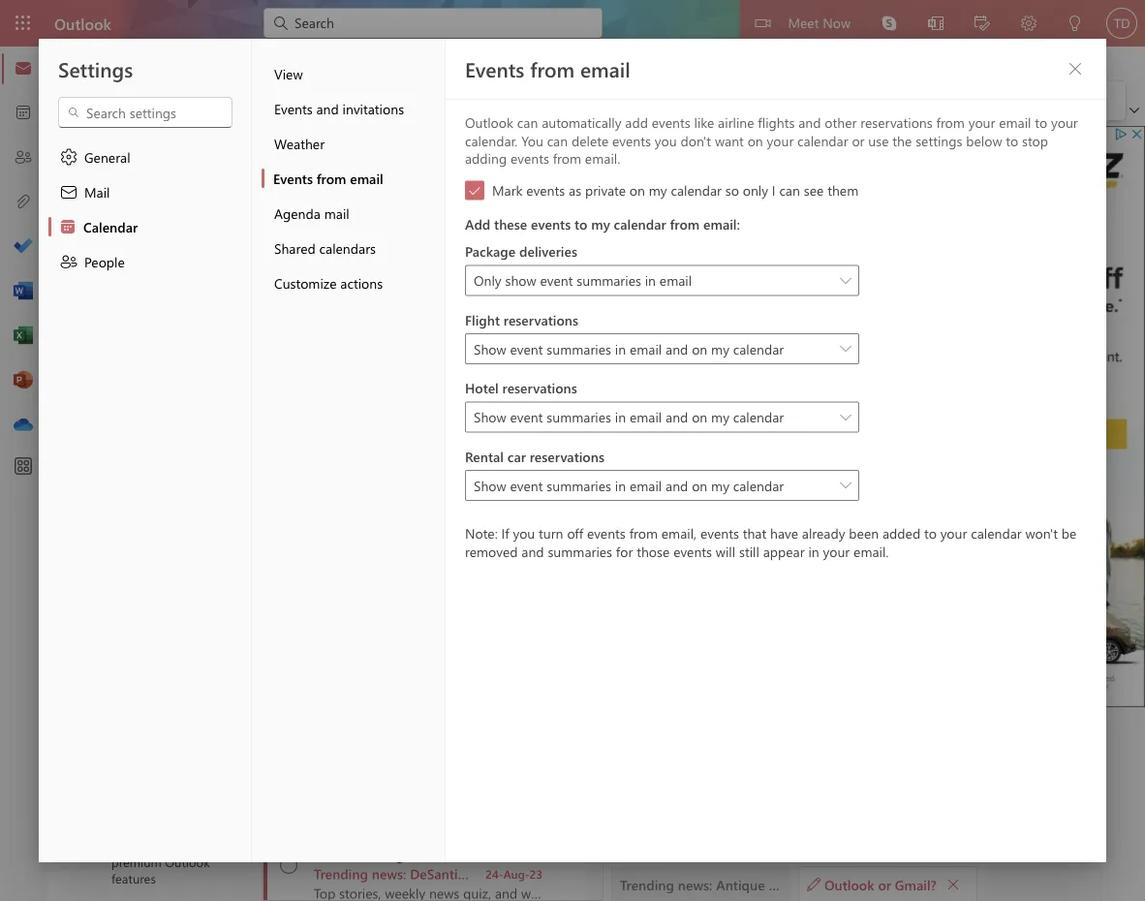 Task type: vqa. For each thing, say whether or not it's contained in the screenshot.


Task type: locate. For each thing, give the bounding box(es) containing it.
email inside hotel reservations field
[[630, 408, 662, 426]]

 inside select all messages "checkbox"
[[282, 143, 297, 158]]


[[59, 182, 79, 202]]

events from email inside events from email button
[[273, 169, 384, 187]]

0 horizontal spatial gmail?
[[623, 333, 671, 352]]

1 vertical spatial i
[[674, 333, 678, 352]]

 for  button within the folders tree item
[[90, 179, 106, 194]]

tags group
[[986, 81, 1064, 120]]

as inside events from email element
[[569, 181, 582, 199]]

 button for basic text group
[[310, 87, 326, 114]]

1 show event summaries in email and on my calendar from the top
[[474, 340, 785, 358]]

your right airline in the top of the page
[[767, 131, 794, 149]]

show event summaries in email and on my calendar down which in the right top of the page
[[474, 340, 785, 358]]

clipboard group
[[59, 81, 193, 120]]

 button
[[310, 87, 326, 114], [371, 87, 387, 114], [80, 169, 113, 205]]

in up hey
[[645, 271, 656, 289]]

at
[[886, 248, 896, 263]]

1 horizontal spatial only
[[474, 271, 502, 289]]

 button
[[511, 85, 550, 116]]

1 horizontal spatial use
[[869, 131, 890, 149]]

0 horizontal spatial for
[[616, 542, 633, 560]]

so inside events from email element
[[726, 181, 740, 199]]

events for events from email heading
[[465, 55, 525, 82]]

left-rail-appbar navigation
[[4, 47, 43, 448]]

and down do
[[666, 340, 689, 358]]

to left stop
[[1007, 131, 1019, 149]]

my for hotel reservations
[[712, 408, 730, 426]]

-
[[487, 201, 493, 219]]

tab list containing home
[[96, 47, 666, 77]]

document
[[0, 0, 1146, 902]]

0 vertical spatial events
[[465, 55, 525, 82]]

 button
[[57, 48, 96, 80]]

to down  at the top of page
[[1036, 113, 1048, 131]]

0 horizontal spatial only
[[415, 201, 443, 219]]

excited
[[623, 390, 672, 409]]

create new folder tree item
[[143, 800, 248, 818]]

1 horizontal spatial  button
[[310, 87, 326, 114]]

show inside show event summaries in email and on my calendar field
[[474, 340, 507, 358]]

tree containing 
[[71, 207, 248, 828]]

email up 'clearance'
[[350, 169, 384, 187]]

note:
[[465, 524, 498, 542]]

0 vertical spatial show
[[474, 340, 507, 358]]

it left way
[[909, 352, 917, 371]]

that
[[743, 524, 767, 542]]

show up 08-
[[474, 408, 507, 426]]

2 horizontal spatial 
[[373, 95, 385, 107]]

can right you
[[547, 131, 568, 149]]

more right woke…
[[718, 865, 750, 883]]

0 horizontal spatial email.
[[585, 149, 621, 167]]

to left "our"
[[369, 437, 382, 455]]

 inside events from email tab panel
[[1068, 61, 1084, 77]]

Rental car reservations field
[[465, 470, 860, 502]]

2 microsoft from the top
[[314, 846, 373, 864]]

2  from the top
[[280, 271, 298, 289]]

trending down updates
[[314, 515, 368, 533]]

settings heading
[[58, 55, 133, 82]]

reservations right car
[[530, 447, 605, 465]]


[[59, 147, 79, 167]]

1  from the top
[[280, 143, 298, 160]]

from up  button
[[530, 55, 575, 82]]

1 temu from the top
[[314, 182, 347, 200]]

To text field
[[692, 195, 895, 222]]

summaries inside hotel reservations field
[[547, 408, 612, 426]]

in up the test
[[615, 408, 626, 426]]

microsoft for trending news: desantis disappears, vivek rises and woke… and more
[[314, 846, 373, 864]]

1 vertical spatial 
[[947, 878, 961, 891]]

to left chrome
[[698, 352, 712, 371]]

my inside hotel reservations field
[[712, 408, 730, 426]]

temu clearance only today - insanely low prices
[[314, 201, 615, 219]]

legendary
[[314, 358, 377, 376]]

in up trump
[[615, 476, 626, 494]]

 button
[[1061, 53, 1092, 84], [940, 871, 968, 898]]

23 inside updates to our terms of use 08-sep-23
[[530, 438, 543, 454]]

shared
[[274, 239, 316, 257]]

trending news: antique singer sewing machine values & what… and more
[[314, 280, 761, 298]]

23
[[530, 281, 543, 297], [530, 360, 543, 375], [530, 438, 543, 454], [530, 517, 543, 532], [530, 867, 543, 882]]

and up from… at the right of the page
[[666, 476, 689, 494]]

in inside hotel reservations field
[[615, 408, 626, 426]]

as left is at the right of page
[[841, 333, 856, 352]]

1 vertical spatial events
[[274, 99, 313, 117]]

1 tree from the top
[[71, 122, 227, 169]]

events down view
[[274, 99, 313, 117]]

1 vertical spatial so
[[770, 352, 786, 371]]

23 for quiz
[[530, 360, 543, 375]]

1 vertical spatial microsoft bing
[[314, 846, 405, 864]]

2 show event summaries in email and on my calendar from the top
[[474, 408, 785, 426]]

ad
[[501, 184, 513, 197]]

to left complain
[[504, 708, 516, 726]]

or up way
[[913, 315, 927, 333]]

reservations up 
[[861, 113, 933, 131]]

reservations
[[861, 113, 933, 131], [504, 311, 579, 329], [503, 379, 578, 397], [530, 447, 605, 465]]

putin
[[407, 708, 438, 726]]

trending left putin
[[314, 708, 366, 726]]

summaries for hotel reservations
[[547, 408, 612, 426]]

events up t
[[273, 169, 313, 187]]

1 microsoft bing from the top
[[314, 260, 401, 278]]

0 horizontal spatial you
[[513, 524, 535, 542]]

2 trending from the top
[[314, 515, 368, 533]]

0 vertical spatial or
[[853, 131, 865, 149]]

i right only
[[773, 181, 776, 199]]

message list section
[[264, 124, 764, 902]]

shared calendars button
[[262, 231, 445, 266]]

i right which in the right top of the page
[[674, 333, 678, 352]]

agenda mail
[[274, 204, 350, 222]]

events from email
[[465, 55, 631, 82], [273, 169, 384, 187]]

23 for should
[[530, 517, 543, 532]]

Add a subject text field
[[612, 240, 807, 271]]

you inside hey mike, which do you prefer to email with? outlook or gmail? i personally prefer gmail as it is connected to chrome so it makes for using it way easier. excited to hear back from you! sincerely, test
[[690, 315, 714, 333]]

flights
[[758, 113, 795, 131]]

show for hotel
[[474, 408, 507, 426]]

1 vertical spatial as
[[841, 333, 856, 352]]

want
[[715, 131, 744, 149]]

 button inside folders tree item
[[80, 169, 113, 205]]

summaries up disqualify
[[547, 476, 612, 494]]

and inside note: if you turn off events from email, events that have already been added to your calendar won't be removed and summaries for those events will still appear in your email.
[[522, 542, 544, 560]]

4 trending from the top
[[314, 865, 368, 883]]

outlook up 
[[54, 13, 111, 33]]

removed
[[465, 542, 518, 560]]

0 horizontal spatial events from email
[[273, 169, 384, 187]]

or left  button
[[853, 131, 865, 149]]

2 temu from the top
[[314, 201, 347, 219]]

agenda
[[274, 204, 321, 222]]

monsters
[[381, 358, 436, 376]]

tab list
[[96, 47, 666, 77]]

2 vertical spatial show
[[474, 476, 507, 494]]

events and invitations
[[274, 99, 404, 117]]

create
[[143, 800, 181, 818]]

on right want at the top of page
[[748, 131, 764, 149]]

premium
[[111, 854, 162, 871]]

show up 13-
[[474, 340, 507, 358]]

2 show from the top
[[474, 408, 507, 426]]

2 horizontal spatial you
[[690, 315, 714, 333]]

0 vertical spatial use
[[869, 131, 890, 149]]

options button
[[589, 47, 665, 77]]

calendar inside note: if you turn off events from email, events that have already been added to your calendar won't be removed and summaries for those events will still appear in your email.
[[972, 524, 1022, 542]]


[[66, 54, 87, 74]]

1 horizontal spatial you
[[655, 131, 677, 149]]

show event summaries in email and on my calendar for flight reservations
[[474, 340, 785, 358]]

to
[[1036, 113, 1048, 131], [1007, 131, 1019, 149], [575, 215, 588, 233], [760, 315, 773, 333], [698, 352, 712, 371], [675, 390, 689, 409], [369, 437, 382, 455], [925, 524, 937, 542], [504, 708, 516, 726]]

1 horizontal spatial or
[[879, 876, 892, 894]]

events from email heading
[[465, 55, 631, 82]]

2 vertical spatial 
[[280, 857, 298, 874]]

and left hear
[[666, 408, 689, 426]]

0 vertical spatial 
[[282, 143, 297, 158]]

1  from the top
[[282, 143, 297, 158]]

0 vertical spatial for
[[848, 352, 867, 371]]

home
[[111, 52, 147, 70]]

you left don't
[[655, 131, 677, 149]]

1 vertical spatial tree
[[71, 207, 248, 828]]

to right added
[[925, 524, 937, 542]]

3 trending from the top
[[314, 708, 366, 726]]

2  from the top
[[282, 271, 297, 287]]

on up from… at the right of the page
[[692, 476, 708, 494]]

2 tree from the top
[[71, 207, 248, 828]]

0 horizontal spatial use
[[465, 437, 486, 455]]

events up  button
[[465, 55, 525, 82]]

events for 'events and invitations' 'button'
[[274, 99, 313, 117]]

it
[[859, 333, 868, 352], [789, 352, 798, 371], [909, 352, 917, 371]]

include group
[[835, 81, 977, 120]]

news: left antique
[[370, 280, 403, 298]]

application containing settings
[[0, 0, 1146, 902]]

0 vertical spatial gmail?
[[623, 333, 671, 352]]

on for rental car reservations
[[692, 476, 708, 494]]

outlook inside outlook can automatically add events like airline flights and other reservations from your email to your calendar. you can delete events you don't want on your calendar or use the settings below to stop adding events from email.
[[465, 113, 514, 131]]

mark events as private on my calendar so only i can see them
[[492, 181, 859, 199]]

news: for desantis
[[372, 865, 407, 883]]

 right the 
[[90, 179, 106, 194]]

easier.
[[623, 371, 668, 390]]

2 vertical spatial show event summaries in email and on my calendar
[[474, 476, 785, 494]]

email up the test
[[630, 408, 662, 426]]

trending for trending news: desantis disappears, vivek rises and woke… and more
[[314, 865, 368, 883]]

1 horizontal spatial 
[[312, 95, 324, 107]]

sep-
[[507, 281, 530, 297], [507, 360, 530, 375], [506, 438, 530, 454], [506, 517, 530, 532]]

news: for antique
[[370, 280, 403, 298]]

bing for desantis
[[377, 846, 405, 864]]

dialog
[[0, 0, 1146, 902]]

 button left  button
[[371, 87, 387, 114]]

show event summaries in email and on my calendar inside hotel reservations field
[[474, 408, 785, 426]]

Select a conversation checkbox
[[268, 838, 314, 879]]

2 vertical spatial or
[[879, 876, 892, 894]]

 inside select all messages "checkbox"
[[280, 143, 298, 160]]

court
[[516, 515, 550, 533]]

use
[[869, 131, 890, 149], [465, 437, 486, 455]]

 button
[[433, 85, 472, 116]]

saved
[[853, 248, 883, 263]]

microsoft bing
[[314, 260, 401, 278], [314, 846, 405, 864]]

0 horizontal spatial as
[[569, 181, 582, 199]]

your
[[969, 113, 996, 131], [1052, 113, 1079, 131], [767, 131, 794, 149], [941, 524, 968, 542], [824, 542, 850, 560]]

more apps image
[[14, 458, 33, 477]]


[[59, 252, 79, 271]]

your right the appear
[[824, 542, 850, 560]]

3  from the top
[[280, 857, 298, 874]]

0 horizontal spatial so
[[726, 181, 740, 199]]

event for rental
[[510, 476, 543, 494]]

mike@example.com button
[[694, 195, 842, 218]]

and down court
[[522, 542, 544, 560]]

outlook inside the premium outlook features
[[165, 854, 210, 871]]

0 vertical spatial events from email
[[465, 55, 631, 82]]

2 microsoft bing from the top
[[314, 846, 405, 864]]

email inside outlook can automatically add events like airline flights and other reservations from your email to your calendar. you can delete events you don't want on your calendar or use the settings below to stop adding events from email.
[[1000, 113, 1032, 131]]


[[164, 91, 183, 111]]

1 trending from the top
[[314, 280, 366, 298]]

1 vertical spatial you
[[690, 315, 714, 333]]

events from email button
[[262, 161, 445, 196]]

as up low
[[569, 181, 582, 199]]

calendar up back
[[734, 340, 785, 358]]

0 vertical spatial email.
[[585, 149, 621, 167]]

still
[[740, 542, 760, 560]]

1 vertical spatial  button
[[940, 871, 968, 898]]

3 show event summaries in email and on my calendar from the top
[[474, 476, 785, 494]]

events from email tab panel
[[446, 39, 1107, 863]]

in for flight reservations
[[615, 340, 626, 358]]

1 vertical spatial only
[[474, 271, 502, 289]]

1 vertical spatial temu
[[314, 201, 347, 219]]

gmail?
[[623, 333, 671, 352], [896, 876, 937, 894]]

0 vertical spatial as
[[569, 181, 582, 199]]

outlook right premium
[[165, 854, 210, 871]]

news: left desantis
[[372, 865, 407, 883]]

calendars
[[320, 239, 376, 257]]

0 horizontal spatial 
[[90, 179, 106, 194]]

on right sincerely,
[[692, 408, 708, 426]]

0 vertical spatial i
[[773, 181, 776, 199]]

0 vertical spatial microsoft bing
[[314, 260, 401, 278]]

1 vertical spatial events from email
[[273, 169, 384, 187]]

on for flight reservations
[[692, 340, 708, 358]]

draft saved at 7:57 am
[[824, 248, 941, 263]]

event down the rental car reservations
[[510, 476, 543, 494]]

events from email inside events from email tab panel
[[465, 55, 631, 82]]

trending for trending news: antique singer sewing machine values & what… and more
[[314, 280, 366, 298]]

0 horizontal spatial  button
[[940, 871, 968, 898]]

from down mark events as private on my calendar so only i can see them
[[670, 215, 700, 233]]

antique
[[407, 280, 454, 298]]

0 vertical spatial temu
[[314, 182, 347, 200]]

1 vertical spatial gmail?
[[896, 876, 937, 894]]

i inside tab panel
[[773, 181, 776, 199]]

only left today
[[415, 201, 443, 219]]

home button
[[96, 47, 162, 77]]

event inside hotel reservations field
[[510, 408, 543, 426]]

 inside select a conversation option
[[280, 271, 298, 289]]

14-
[[489, 281, 507, 297]]

email. up private
[[585, 149, 621, 167]]

draft
[[824, 248, 850, 263]]

event down deliveries
[[540, 271, 573, 289]]

0 vertical spatial only
[[415, 201, 443, 219]]

0 horizontal spatial 
[[947, 878, 961, 891]]

1 vertical spatial 
[[280, 271, 298, 289]]

1 vertical spatial email.
[[854, 542, 889, 560]]


[[808, 878, 821, 891]]

from inside hey mike, which do you prefer to email with? outlook or gmail? i personally prefer gmail as it is connected to chrome so it makes for using it way easier. excited to hear back from you! sincerely, test
[[761, 390, 792, 409]]

gmail
[[797, 333, 837, 352]]

0 vertical spatial 
[[280, 143, 298, 160]]

1 vertical spatial microsoft
[[314, 846, 373, 864]]

people image
[[14, 148, 33, 168]]

 button inside events from email tab panel
[[1061, 53, 1092, 84]]

show inside hotel reservations field
[[474, 408, 507, 426]]

dialog containing settings
[[0, 0, 1146, 902]]

you right do
[[690, 315, 714, 333]]

1 show from the top
[[474, 340, 507, 358]]

 button down message button
[[310, 87, 326, 114]]

0 vertical spatial show event summaries in email and on my calendar
[[474, 340, 785, 358]]

and inside outlook can automatically add events like airline flights and other reservations from your email to your calendar. you can delete events you don't want on your calendar or use the settings below to stop adding events from email.
[[799, 113, 822, 131]]

0 horizontal spatial or
[[853, 131, 865, 149]]

or inside hey mike, which do you prefer to email with? outlook or gmail? i personally prefer gmail as it is connected to chrome so it makes for using it way easier. excited to hear back from you! sincerely, test
[[913, 315, 927, 333]]

only down package
[[474, 271, 502, 289]]

events inside 'button'
[[274, 99, 313, 117]]

0 vertical spatial bing
[[375, 260, 401, 278]]

news: for putin
[[370, 708, 403, 726]]

1 horizontal spatial events from email
[[465, 55, 631, 82]]

1 vertical spatial or
[[913, 315, 927, 333]]

events inside tab panel
[[465, 55, 525, 82]]

won't
[[1026, 524, 1059, 542]]

use inside message list list box
[[465, 437, 486, 455]]

events from email element
[[465, 113, 1088, 574]]

 left  button
[[373, 95, 385, 107]]

0 horizontal spatial i
[[674, 333, 678, 352]]

and left other
[[799, 113, 822, 131]]

outlook banner
[[0, 0, 1146, 47]]

0 horizontal spatial  button
[[80, 169, 113, 205]]

terms
[[410, 437, 445, 455]]

bing for antique
[[375, 260, 401, 278]]

1 vertical spatial for
[[616, 542, 633, 560]]

events from email down inbox
[[273, 169, 384, 187]]

1 vertical spatial bing
[[377, 846, 405, 864]]

1 horizontal spatial for
[[848, 352, 867, 371]]

 create new folder
[[115, 256, 248, 818]]

1 horizontal spatial email.
[[854, 542, 889, 560]]

in for rental car reservations
[[615, 476, 626, 494]]

below
[[967, 131, 1003, 149]]

my for flight reservations
[[712, 340, 730, 358]]

1 horizontal spatial so
[[770, 352, 786, 371]]

tree
[[71, 122, 227, 169], [71, 207, 248, 828]]

0 vertical spatial microsoft
[[314, 260, 371, 278]]

onedrive image
[[14, 416, 33, 435]]

on inside outlook can automatically add events like airline flights and other reservations from your email to your calendar. you can delete events you don't want on your calendar or use the settings below to stop adding events from email.
[[748, 131, 764, 149]]

calendar right flights at the right top of page
[[798, 131, 849, 149]]

 button right the 
[[80, 169, 113, 205]]

in right the appear
[[809, 542, 820, 560]]

 inside select a conversation option
[[282, 271, 297, 287]]

on left chrome
[[692, 340, 708, 358]]

show inside show event summaries in email and on my calendar field
[[474, 476, 507, 494]]

email. inside outlook can automatically add events like airline flights and other reservations from your email to your calendar. you can delete events you don't want on your calendar or use the settings below to stop adding events from email.
[[585, 149, 621, 167]]

events right off
[[587, 524, 626, 542]]

like
[[695, 113, 715, 131]]

Select a conversation checkbox
[[268, 252, 314, 294]]

t
[[285, 191, 292, 209]]

and up inbox
[[317, 99, 339, 117]]

can left see
[[780, 181, 801, 199]]

1 vertical spatial show event summaries in email and on my calendar
[[474, 408, 785, 426]]

0 vertical spatial you
[[655, 131, 677, 149]]

1 microsoft from the top
[[314, 260, 371, 278]]

my
[[649, 181, 668, 199], [592, 215, 611, 233], [712, 340, 730, 358], [712, 408, 730, 426], [712, 476, 730, 494]]

so left only
[[726, 181, 740, 199]]

turn
[[539, 524, 564, 542]]

email,
[[662, 524, 697, 542]]

you
[[522, 131, 544, 149]]

which
[[623, 315, 666, 333]]

calendar inside outlook can automatically add events like airline flights and other reservations from your email to your calendar. you can delete events you don't want on your calendar or use the settings below to stop adding events from email.
[[798, 131, 849, 149]]

email down 
[[1000, 113, 1032, 131]]

Search settings search field
[[80, 103, 212, 122]]

actions
[[341, 274, 383, 292]]

1 vertical spatial use
[[465, 437, 486, 455]]

temu for temu
[[314, 182, 347, 200]]

package deliveries
[[465, 242, 578, 260]]

so right chrome
[[770, 352, 786, 371]]

reservations inside outlook can automatically add events like airline flights and other reservations from your email to your calendar. you can delete events you don't want on your calendar or use the settings below to stop adding events from email.
[[861, 113, 933, 131]]

you right if
[[513, 524, 535, 542]]

show event summaries in email and on my calendar up the test
[[474, 408, 785, 426]]

2 vertical spatial events
[[273, 169, 313, 187]]

help button
[[222, 47, 279, 77]]

0 vertical spatial tree
[[71, 122, 227, 169]]

2 horizontal spatial or
[[913, 315, 927, 333]]

Package deliveries field
[[465, 265, 860, 297]]

from down inbox
[[317, 169, 347, 187]]

 button
[[645, 85, 683, 116]]

2 horizontal spatial  button
[[371, 87, 387, 114]]

microsoft bing for trending news: desantis disappears, vivek rises and woke… and more
[[314, 846, 405, 864]]

outlook down 
[[465, 113, 514, 131]]

in down which in the right top of the page
[[615, 340, 626, 358]]

or right 
[[879, 876, 892, 894]]

for left is at the right of page
[[848, 352, 867, 371]]

email left with?
[[776, 315, 814, 333]]

1 horizontal spatial 
[[1068, 61, 1084, 77]]

summaries for flight reservations
[[547, 340, 612, 358]]

to
[[645, 198, 660, 216]]

word image
[[14, 282, 33, 302]]

inbox
[[314, 139, 354, 160]]

 button
[[986, 85, 1025, 116]]

email inside button
[[350, 169, 384, 187]]

trending left desantis
[[314, 865, 368, 883]]

disqualify
[[554, 515, 614, 533]]


[[482, 91, 501, 111]]


[[115, 217, 135, 237]]

general
[[84, 148, 130, 166]]

2 horizontal spatial it
[[909, 352, 917, 371]]

 inside folders tree item
[[90, 179, 106, 194]]

0 vertical spatial 
[[1068, 61, 1084, 77]]

see
[[804, 181, 824, 199]]

email
[[581, 55, 631, 82], [1000, 113, 1032, 131], [350, 169, 384, 187], [660, 271, 692, 289], [776, 315, 814, 333], [630, 340, 662, 358], [630, 408, 662, 426], [630, 476, 662, 494]]

 inside checkbox
[[280, 857, 298, 874]]

from left you! at top
[[761, 390, 792, 409]]

outlook inside hey mike, which do you prefer to email with? outlook or gmail? i personally prefer gmail as it is connected to chrome so it makes for using it way easier. excited to hear back from you! sincerely, test
[[856, 315, 910, 333]]

to inside note: if you turn off events from email, events that have already been added to your calendar won't be removed and summaries for those events will still appear in your email.
[[925, 524, 937, 542]]

message list list box
[[264, 173, 764, 902]]

 button
[[868, 142, 906, 173]]

deliveries
[[520, 242, 578, 260]]

1 horizontal spatial as
[[841, 333, 856, 352]]

as
[[569, 181, 582, 199], [841, 333, 856, 352]]

use right of
[[465, 437, 486, 455]]

application
[[0, 0, 1146, 902]]

0 vertical spatial  button
[[1061, 53, 1092, 84]]

1 horizontal spatial i
[[773, 181, 776, 199]]

1 vertical spatial 
[[282, 271, 297, 287]]

2 vertical spatial you
[[513, 524, 535, 542]]

3 show from the top
[[474, 476, 507, 494]]

note: if you turn off events from email, events that have already been added to your calendar won't be removed and summaries for those events will still appear in your email.
[[465, 524, 1077, 560]]

1 vertical spatial show
[[474, 408, 507, 426]]

settings tab list
[[39, 39, 252, 863]]

 button
[[1025, 85, 1064, 116]]

0 vertical spatial so
[[726, 181, 740, 199]]

reading pane main content
[[604, 121, 986, 902]]

events right the delete
[[613, 131, 651, 149]]

calendar up that
[[734, 476, 785, 494]]

1 horizontal spatial  button
[[1061, 53, 1092, 84]]

trending for trending news: should supreme court disqualify trump from… and more
[[314, 515, 368, 533]]

calendar
[[798, 131, 849, 149], [671, 181, 722, 199], [614, 215, 667, 233], [734, 340, 785, 358], [734, 408, 785, 426], [734, 476, 785, 494], [972, 524, 1022, 542]]



Task type: describe. For each thing, give the bounding box(es) containing it.

[[928, 149, 943, 165]]


[[1034, 91, 1054, 111]]

sep- for antique
[[507, 281, 530, 297]]

and down add a subject text field
[[703, 280, 726, 298]]

in for hotel reservations
[[615, 408, 626, 426]]

chrome
[[715, 352, 767, 371]]

 inside reading pane main content
[[947, 878, 961, 891]]

calendar.
[[465, 131, 518, 149]]

invitations
[[343, 99, 404, 117]]

 for  button for basic text group
[[312, 95, 324, 107]]

1 horizontal spatial can
[[547, 131, 568, 149]]

summaries for rental car reservations
[[547, 476, 612, 494]]

 for select a conversation option
[[282, 271, 297, 287]]

 for select a conversation option
[[280, 271, 298, 289]]

Flight reservations field
[[465, 333, 860, 365]]

more down add a subject text field
[[729, 280, 761, 298]]

clearance
[[351, 201, 411, 219]]

show
[[506, 271, 537, 289]]

to do image
[[14, 238, 33, 257]]

email inside hey mike, which do you prefer to email with? outlook or gmail? i personally prefer gmail as it is connected to chrome so it makes for using it way easier. excited to hear back from you! sincerely, test
[[776, 315, 814, 333]]

microsoft for trending news: antique singer sewing machine values & what… and more
[[314, 260, 371, 278]]

china…
[[622, 708, 665, 726]]

delete
[[572, 131, 609, 149]]

prefer left gmail
[[754, 333, 794, 352]]

with?
[[817, 315, 853, 333]]

 filter
[[520, 142, 576, 162]]

excel image
[[14, 327, 33, 346]]

outlook right 
[[825, 876, 875, 894]]

these
[[495, 215, 528, 233]]

1 horizontal spatial gmail?
[[896, 876, 937, 894]]

have
[[771, 524, 799, 542]]

folders
[[117, 176, 169, 197]]


[[756, 16, 771, 31]]

flight
[[465, 311, 500, 329]]

personally
[[682, 333, 751, 352]]

temu for temu clearance only today - insanely low prices
[[314, 201, 347, 219]]

show event summaries in email and on my calendar for hotel reservations
[[474, 408, 785, 426]]

from up 
[[937, 113, 965, 131]]

Select all messages checkbox
[[275, 138, 302, 165]]

prefer up chrome
[[717, 315, 757, 333]]

1 horizontal spatial it
[[859, 333, 868, 352]]

your down  at the top of page
[[1052, 113, 1079, 131]]

mike,
[[653, 296, 688, 315]]

reservations down 13-sep-23 at the top left of the page
[[503, 379, 578, 397]]

use inside outlook can automatically add events like airline flights and other reservations from your email to your calendar. you can delete events you don't want on your calendar or use the settings below to stop adding events from email.
[[869, 131, 890, 149]]

trending news: should supreme court disqualify trump from… and more
[[314, 515, 764, 533]]

meet
[[789, 13, 820, 31]]


[[996, 91, 1015, 111]]

show event summaries in email and on my calendar for rental car reservations
[[474, 476, 785, 494]]

off
[[568, 524, 584, 542]]

features
[[111, 870, 156, 887]]

if
[[502, 524, 510, 542]]

or inside outlook can automatically add events like airline flights and other reservations from your email to your calendar. you can delete events you don't want on your calendar or use the settings below to stop adding events from email.
[[853, 131, 865, 149]]

14-sep-23
[[489, 281, 543, 297]]

rental car reservations
[[465, 447, 605, 465]]

only inside field
[[474, 271, 502, 289]]

singer
[[458, 280, 496, 298]]

Message body, press Alt+F10 to exit text field
[[623, 296, 955, 565]]

gmail? inside hey mike, which do you prefer to email with? outlook or gmail? i personally prefer gmail as it is connected to chrome so it makes for using it way easier. excited to hear back from you! sincerely, test
[[623, 333, 671, 352]]

flight reservations
[[465, 311, 579, 329]]

hear
[[692, 390, 722, 409]]

outlook can automatically add events like airline flights and other reservations from your email to your calendar. you can delete events you don't want on your calendar or use the settings below to stop adding events from email.
[[465, 113, 1079, 167]]

airline
[[718, 113, 755, 131]]

on right private
[[630, 181, 646, 199]]

 button for folders tree item
[[80, 169, 113, 205]]

email up mike,
[[660, 271, 692, 289]]

now
[[823, 13, 851, 31]]

options
[[603, 52, 651, 70]]

 for select all messages "checkbox"
[[282, 143, 297, 158]]

customize actions
[[274, 274, 383, 292]]

to down private
[[575, 215, 588, 233]]

rental
[[465, 447, 504, 465]]


[[58, 217, 78, 237]]

to left hear
[[675, 390, 689, 409]]

23 for desantis
[[530, 867, 543, 882]]

events down from… at the right of the page
[[674, 542, 713, 560]]


[[521, 91, 540, 111]]

and inside hotel reservations field
[[666, 408, 689, 426]]

them
[[828, 181, 859, 199]]

only inside message list list box
[[415, 201, 443, 219]]

view
[[274, 64, 303, 82]]

0 horizontal spatial it
[[789, 352, 798, 371]]

machine
[[546, 280, 597, 298]]

 for select all messages "checkbox"
[[280, 143, 298, 160]]

events down 
[[652, 113, 691, 131]]

you inside note: if you turn off events from email, events that have already been added to your calendar won't be removed and summaries for those events will still appear in your email.
[[513, 524, 535, 542]]

2 horizontal spatial can
[[780, 181, 801, 199]]

filter
[[546, 142, 576, 160]]

 for the rightmost  button
[[373, 95, 385, 107]]

to up chrome
[[760, 315, 773, 333]]


[[879, 149, 895, 165]]

to button
[[622, 192, 683, 223]]

events left "still"
[[701, 524, 740, 542]]

draw button
[[528, 47, 588, 77]]

calendar down private
[[614, 215, 667, 233]]

events and invitations button
[[262, 91, 445, 126]]

microsoft bing for trending news: antique singer sewing machine values & what… and more
[[314, 260, 401, 278]]

outlook inside banner
[[54, 13, 111, 33]]

your down 
[[969, 113, 996, 131]]

events up mark
[[511, 149, 550, 167]]

event for hotel
[[510, 408, 543, 426]]

from right 
[[553, 149, 582, 167]]

prices
[[579, 201, 615, 219]]

agenda mail button
[[262, 196, 445, 231]]

and inside 'button'
[[317, 99, 339, 117]]

my for rental car reservations
[[712, 476, 730, 494]]

added
[[883, 524, 921, 542]]

in inside note: if you turn off events from email, events that have already been added to your calendar won't be removed and summaries for those events will still appear in your email.
[[809, 542, 820, 560]]

sep- for quiz
[[507, 360, 530, 375]]

and right china…
[[669, 708, 692, 726]]

23 for antique
[[530, 281, 543, 297]]

you!
[[796, 390, 824, 409]]

package
[[465, 242, 516, 260]]

weather button
[[262, 126, 445, 161]]

so inside hey mike, which do you prefer to email with? outlook or gmail? i personally prefer gmail as it is connected to chrome so it makes for using it way easier. excited to hear back from you! sincerely, test
[[770, 352, 786, 371]]

0 horizontal spatial can
[[518, 113, 538, 131]]

email up trump
[[630, 476, 662, 494]]

13-sep-23
[[489, 360, 543, 375]]

mail
[[84, 183, 110, 201]]

your right added
[[941, 524, 968, 542]]

rises
[[580, 865, 611, 883]]

temu image
[[273, 185, 304, 216]]

document containing settings
[[0, 0, 1146, 902]]

events up deliveries
[[531, 215, 571, 233]]

trending news: putin powerless to complain about china… and more
[[314, 708, 727, 726]]

folders tree item
[[71, 169, 227, 207]]

sep- for should
[[506, 517, 530, 532]]

events up low
[[527, 181, 565, 199]]

trending for trending news: putin powerless to complain about china… and more
[[314, 708, 366, 726]]

for inside hey mike, which do you prefer to email with? outlook or gmail? i personally prefer gmail as it is connected to chrome so it makes for using it way easier. excited to hear back from you! sincerely, test
[[848, 352, 867, 371]]

tab list inside application
[[96, 47, 666, 77]]

email down which in the right top of the page
[[630, 340, 662, 358]]

only show event summaries in email
[[474, 271, 692, 289]]

format
[[443, 52, 485, 70]]

email. inside note: if you turn off events from email, events that have already been added to your calendar won't be removed and summaries for those events will still appear in your email.
[[854, 542, 889, 560]]

more for trending news: putin powerless to complain about china… and more
[[696, 708, 727, 726]]

 outlook or gmail?
[[808, 876, 937, 894]]

outlook link
[[54, 0, 111, 47]]

email right draw
[[581, 55, 631, 82]]

calendar inside hotel reservations field
[[734, 408, 785, 426]]

news: for should
[[372, 515, 407, 533]]

basic text group
[[202, 81, 770, 120]]

add
[[465, 215, 491, 233]]

for inside note: if you turn off events from email, events that have already been added to your calendar won't be removed and summaries for those events will still appear in your email.
[[616, 542, 633, 560]]

summaries up hey
[[577, 271, 642, 289]]

and right woke…
[[691, 865, 714, 883]]

more for trending news: desantis disappears, vivek rises and woke… and more
[[718, 865, 750, 883]]

Hotel reservations field
[[465, 402, 860, 434]]

calendar up email:
[[671, 181, 722, 199]]

files image
[[14, 193, 33, 212]]

hey mike, which do you prefer to email with? outlook or gmail? i personally prefer gmail as it is connected to chrome so it makes for using it way easier. excited to hear back from you! sincerely, test
[[623, 296, 947, 449]]

sewing
[[500, 280, 543, 298]]

show for flight
[[474, 340, 507, 358]]

and right rises
[[614, 865, 637, 883]]

events inside button
[[273, 169, 313, 187]]

i inside hey mike, which do you prefer to email with? outlook or gmail? i personally prefer gmail as it is connected to chrome so it makes for using it way easier. excited to hear back from you! sincerely, test
[[674, 333, 678, 352]]

been
[[850, 524, 879, 542]]


[[67, 106, 80, 119]]

customize actions button
[[262, 266, 445, 301]]

as inside hey mike, which do you prefer to email with? outlook or gmail? i personally prefer gmail as it is connected to chrome so it makes for using it way easier. excited to hear back from you! sincerely, test
[[841, 333, 856, 352]]

powerless
[[442, 708, 500, 726]]

already
[[803, 524, 846, 542]]


[[404, 91, 424, 111]]

powerpoint image
[[14, 371, 33, 391]]

legendary monsters quiz
[[314, 358, 465, 376]]

those
[[637, 542, 670, 560]]

summaries inside note: if you turn off events from email, events that have already been added to your calendar won't be removed and summaries for those events will still appear in your email.
[[548, 542, 613, 560]]

email:
[[704, 215, 741, 233]]

from inside note: if you turn off events from email, events that have already been added to your calendar won't be removed and summaries for those events will still appear in your email.
[[630, 524, 658, 542]]

makes
[[801, 352, 845, 371]]

from inside button
[[317, 169, 347, 187]]

more for trending news: should supreme court disqualify trump from… and more
[[732, 515, 764, 533]]

and up will
[[705, 515, 728, 533]]


[[115, 256, 135, 275]]

sincerely,
[[623, 409, 688, 428]]

you inside outlook can automatically add events like airline flights and other reservations from your email to your calendar. you can delete events you don't want on your calendar or use the settings below to stop adding events from email.
[[655, 131, 677, 149]]

calendar image
[[14, 104, 33, 123]]

show for rental
[[474, 476, 507, 494]]

event for flight
[[510, 340, 543, 358]]

mail image
[[14, 59, 33, 79]]


[[520, 143, 540, 162]]

on for hotel reservations
[[692, 408, 708, 426]]

reservations down trending news: antique singer sewing machine values & what… and more
[[504, 311, 579, 329]]

sep- inside updates to our terms of use 08-sep-23
[[506, 438, 530, 454]]



